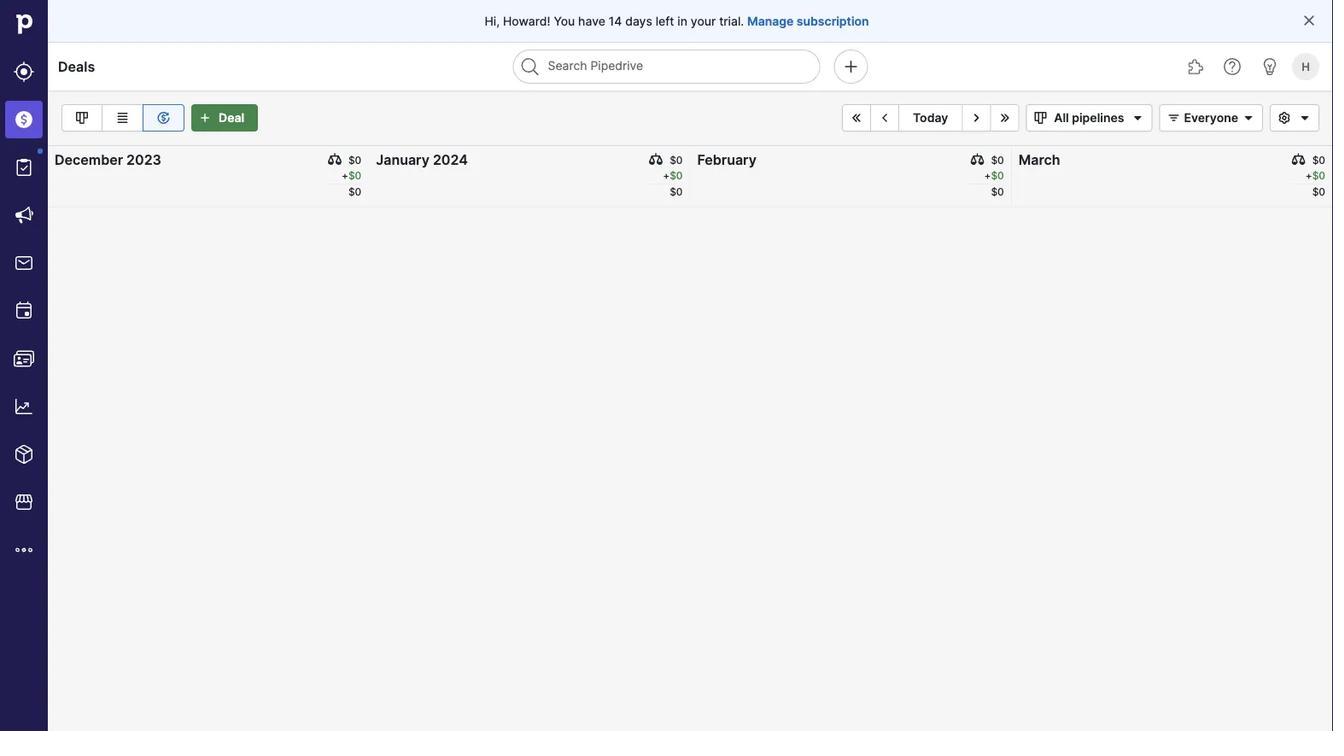 Task type: vqa. For each thing, say whether or not it's contained in the screenshot.
subscription
yes



Task type: describe. For each thing, give the bounding box(es) containing it.
sales inbox image
[[14, 253, 34, 273]]

all pipelines button
[[1026, 104, 1153, 132]]

march
[[1019, 151, 1061, 168]]

days
[[625, 14, 653, 28]]

deal button
[[191, 104, 258, 132]]

insights image
[[14, 396, 34, 417]]

+ $0 $0 for february
[[985, 170, 1004, 198]]

jump forward 4 months image
[[995, 111, 1015, 125]]

deal
[[219, 111, 244, 125]]

forecast image
[[153, 108, 174, 128]]

today button
[[900, 104, 963, 132]]

all pipelines
[[1054, 111, 1125, 125]]

december 2023
[[55, 151, 161, 168]]

howard!
[[503, 14, 551, 28]]

color primary image right pipelines
[[1164, 111, 1184, 125]]

14
[[609, 14, 622, 28]]

products image
[[14, 444, 34, 465]]

+ $0 $0 for december 2023
[[342, 170, 362, 198]]

manage
[[747, 14, 794, 28]]

you
[[554, 14, 575, 28]]

everyone button
[[1160, 104, 1263, 132]]

Search Pipedrive field
[[513, 50, 821, 84]]

trial.
[[719, 14, 744, 28]]

hi,
[[485, 14, 500, 28]]

contacts image
[[14, 349, 34, 369]]

manage subscription link
[[747, 12, 869, 29]]

previous month image
[[875, 111, 895, 125]]

color primary image down quick help image
[[1239, 111, 1259, 125]]

+ for december 2023
[[342, 170, 348, 182]]

color primary image inside all pipelines "button"
[[1128, 111, 1149, 125]]

home image
[[11, 11, 37, 37]]

quick help image
[[1222, 56, 1243, 77]]

more image
[[14, 540, 34, 560]]

color primary image inside all pipelines "button"
[[1031, 111, 1051, 125]]

2024
[[433, 151, 468, 168]]

color undefined image
[[14, 157, 34, 178]]

+ for march
[[1306, 170, 1313, 182]]

h button
[[1289, 50, 1323, 84]]

december
[[55, 151, 123, 168]]

your
[[691, 14, 716, 28]]

sales assistant image
[[1260, 56, 1281, 77]]



Task type: locate. For each thing, give the bounding box(es) containing it.
all
[[1054, 111, 1069, 125]]

january 2024
[[376, 151, 468, 168]]

+ $0 $0 for january 2024
[[663, 170, 683, 198]]

4 + from the left
[[1306, 170, 1313, 182]]

+
[[342, 170, 348, 182], [663, 170, 670, 182], [985, 170, 991, 182], [1306, 170, 1313, 182]]

1 + $0 $0 from the left
[[342, 170, 362, 198]]

subscription
[[797, 14, 869, 28]]

2 + $0 $0 from the left
[[663, 170, 683, 198]]

4 + $0 $0 from the left
[[1306, 170, 1326, 198]]

leads image
[[14, 62, 34, 82]]

everyone
[[1184, 111, 1239, 125]]

activities image
[[14, 301, 34, 321]]

+ $0 $0
[[342, 170, 362, 198], [663, 170, 683, 198], [985, 170, 1004, 198], [1306, 170, 1326, 198]]

color primary image left january
[[328, 153, 342, 167]]

3 + from the left
[[985, 170, 991, 182]]

pipelines
[[1072, 111, 1125, 125]]

color primary image left all
[[1031, 111, 1051, 125]]

deals image
[[14, 109, 34, 130]]

marketplace image
[[14, 492, 34, 513]]

3 + $0 $0 from the left
[[985, 170, 1004, 198]]

campaigns image
[[14, 205, 34, 226]]

color primary inverted image
[[195, 111, 215, 125]]

quick add image
[[841, 56, 862, 77]]

menu item
[[0, 96, 48, 144]]

have
[[578, 14, 606, 28]]

color primary image
[[1031, 111, 1051, 125], [1164, 111, 1184, 125], [1239, 111, 1259, 125], [1275, 111, 1295, 125], [328, 153, 342, 167], [649, 153, 663, 167]]

color primary image down sales assistant icon
[[1275, 111, 1295, 125]]

in
[[678, 14, 688, 28]]

+ for february
[[985, 170, 991, 182]]

1 + from the left
[[342, 170, 348, 182]]

jump back 4 months image
[[847, 111, 867, 125]]

color primary image left february
[[649, 153, 663, 167]]

+ $0 $0 for march
[[1306, 170, 1326, 198]]

february
[[698, 151, 757, 168]]

2023
[[126, 151, 161, 168]]

list image
[[112, 108, 133, 128]]

next month image
[[966, 111, 987, 125]]

today
[[913, 111, 949, 125]]

pipeline image
[[72, 108, 92, 128]]

2 + from the left
[[663, 170, 670, 182]]

$0
[[348, 154, 362, 167], [670, 154, 683, 167], [991, 154, 1004, 167], [1313, 154, 1326, 167], [348, 170, 362, 182], [670, 170, 683, 182], [991, 170, 1004, 182], [1313, 170, 1326, 182], [348, 186, 362, 198], [670, 186, 683, 198], [991, 186, 1004, 198], [1313, 186, 1326, 198]]

january
[[376, 151, 430, 168]]

h
[[1302, 60, 1310, 73]]

hi, howard! you have 14 days left in your  trial. manage subscription
[[485, 14, 869, 28]]

left
[[656, 14, 674, 28]]

+ for january 2024
[[663, 170, 670, 182]]

menu
[[0, 0, 48, 731]]

deals
[[58, 58, 95, 75]]

color primary image
[[1303, 14, 1316, 27], [1128, 111, 1149, 125], [1295, 111, 1316, 125], [971, 153, 985, 167], [1292, 153, 1306, 167]]



